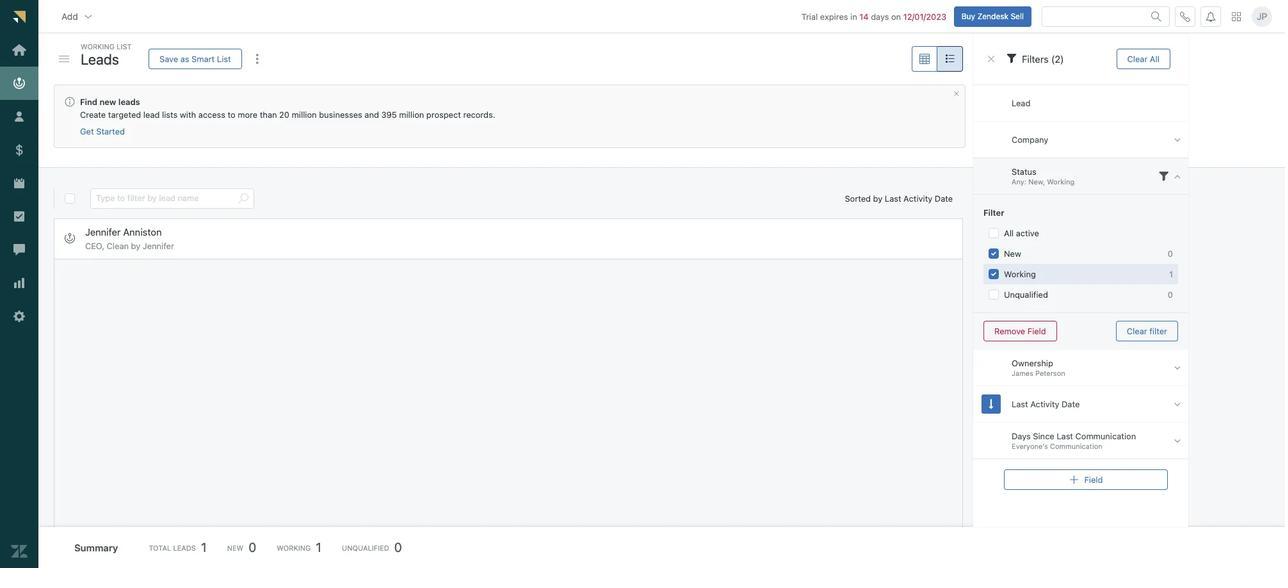 Task type: vqa. For each thing, say whether or not it's contained in the screenshot.
or,
no



Task type: locate. For each thing, give the bounding box(es) containing it.
0 vertical spatial unqualified
[[1004, 289, 1048, 300]]

2 clear from the top
[[1127, 326, 1148, 336]]

angle down image for ownership
[[1175, 362, 1181, 373]]

trial expires in 14 days on 12/01/2023
[[802, 11, 947, 22]]

field right add image
[[1085, 474, 1103, 484]]

leads inside the total leads 1
[[173, 543, 196, 552]]

jennifer anniston link
[[85, 226, 162, 238]]

since
[[1033, 431, 1055, 441]]

million right the 395
[[399, 110, 424, 120]]

1 horizontal spatial million
[[399, 110, 424, 120]]

1
[[1170, 269, 1173, 279], [201, 540, 207, 555], [316, 540, 321, 555]]

0 vertical spatial new
[[1004, 248, 1022, 259]]

lists
[[162, 110, 178, 120]]

than
[[260, 110, 277, 120]]

0 vertical spatial last
[[885, 193, 901, 203]]

1 horizontal spatial jennifer
[[143, 241, 174, 251]]

james
[[1012, 369, 1034, 377]]

working down chevron down image
[[81, 42, 115, 51]]

1 left new 0
[[201, 540, 207, 555]]

last inside days since last communication everyone's communication
[[1057, 431, 1074, 441]]

list inside working list leads
[[117, 42, 132, 51]]

search image
[[1151, 11, 1162, 22], [238, 193, 248, 204]]

access
[[198, 110, 225, 120]]

zendesk
[[978, 11, 1009, 21]]

14
[[860, 11, 869, 22]]

activity down peterson
[[1031, 399, 1060, 409]]

working
[[81, 42, 115, 51], [1047, 178, 1075, 186], [1004, 269, 1036, 279], [277, 543, 311, 552]]

clear
[[1128, 53, 1148, 64], [1127, 326, 1148, 336]]

last right since
[[1057, 431, 1074, 441]]

buy zendesk sell
[[962, 11, 1024, 21]]

expires
[[820, 11, 848, 22]]

0 vertical spatial leads
[[81, 50, 119, 68]]

buy zendesk sell button
[[954, 6, 1032, 27]]

add image
[[1069, 475, 1080, 485]]

1 angle down image from the top
[[1175, 362, 1181, 373]]

find new leads create targeted lead lists with access to more than 20 million businesses and 395 million prospect records.
[[80, 97, 495, 120]]

by inside jennifer anniston ceo, clean by jennifer
[[131, 241, 140, 251]]

1 vertical spatial leads
[[173, 543, 196, 552]]

find
[[80, 97, 97, 107]]

last
[[885, 193, 901, 203], [1012, 399, 1028, 409], [1057, 431, 1074, 441]]

jennifer down anniston
[[143, 241, 174, 251]]

filters
[[1022, 53, 1049, 65]]

0 horizontal spatial new
[[227, 543, 243, 552]]

filter fill image
[[1007, 53, 1017, 63], [1159, 171, 1169, 181]]

1 vertical spatial new
[[227, 543, 243, 552]]

2 horizontal spatial last
[[1057, 431, 1074, 441]]

working right "new," in the right of the page
[[1047, 178, 1075, 186]]

new,
[[1029, 178, 1045, 186]]

0
[[1168, 248, 1173, 259], [1168, 289, 1173, 300], [249, 540, 256, 555], [394, 540, 402, 555]]

0 horizontal spatial million
[[292, 110, 317, 120]]

unqualified
[[1004, 289, 1048, 300], [342, 543, 389, 552]]

1 horizontal spatial all
[[1150, 53, 1160, 64]]

12/01/2023
[[903, 11, 947, 22]]

1 vertical spatial activity
[[1031, 399, 1060, 409]]

1 vertical spatial clear
[[1127, 326, 1148, 336]]

clear inside clear all button
[[1128, 53, 1148, 64]]

add
[[61, 11, 78, 22]]

to
[[228, 110, 235, 120]]

communication up field button
[[1076, 431, 1136, 441]]

cancel image
[[986, 54, 997, 64], [953, 90, 960, 97]]

list
[[117, 42, 132, 51], [217, 53, 231, 64]]

1 horizontal spatial list
[[217, 53, 231, 64]]

working 1
[[277, 540, 321, 555]]

all inside button
[[1150, 53, 1160, 64]]

0 vertical spatial list
[[117, 42, 132, 51]]

0 horizontal spatial cancel image
[[953, 90, 960, 97]]

0 vertical spatial activity
[[904, 193, 933, 203]]

1 vertical spatial list
[[217, 53, 231, 64]]

0 horizontal spatial search image
[[238, 193, 248, 204]]

create
[[80, 110, 106, 120]]

million
[[292, 110, 317, 120], [399, 110, 424, 120]]

1 clear from the top
[[1128, 53, 1148, 64]]

by down anniston
[[131, 241, 140, 251]]

list right smart
[[217, 53, 231, 64]]

days
[[871, 11, 889, 22]]

0 vertical spatial filter
[[984, 207, 1005, 218]]

communication
[[1076, 431, 1136, 441], [1050, 442, 1103, 450]]

active
[[1016, 228, 1040, 238]]

by right sorted
[[873, 193, 883, 203]]

prospect
[[426, 110, 461, 120]]

0 horizontal spatial jennifer
[[85, 226, 121, 237]]

1 vertical spatial filter
[[1150, 326, 1168, 336]]

2 vertical spatial angle down image
[[1175, 435, 1181, 446]]

businesses
[[319, 110, 362, 120]]

20
[[279, 110, 289, 120]]

any:
[[1012, 178, 1027, 186]]

0 horizontal spatial activity
[[904, 193, 933, 203]]

date
[[935, 193, 953, 203], [1062, 399, 1080, 409]]

1 horizontal spatial filter
[[1150, 326, 1168, 336]]

ceo,
[[85, 241, 104, 251]]

1 vertical spatial unqualified
[[342, 543, 389, 552]]

1 up clear filter button at right
[[1170, 269, 1173, 279]]

records.
[[463, 110, 495, 120]]

0 vertical spatial date
[[935, 193, 953, 203]]

0 horizontal spatial leads
[[81, 50, 119, 68]]

2 vertical spatial last
[[1057, 431, 1074, 441]]

1 vertical spatial filter fill image
[[1159, 171, 1169, 181]]

angle up image
[[1175, 171, 1181, 182]]

filter fill image left filters at the right
[[1007, 53, 1017, 63]]

status
[[1012, 167, 1037, 177]]

chevron down image
[[83, 11, 93, 22]]

working inside working list leads
[[81, 42, 115, 51]]

1 vertical spatial angle down image
[[1175, 399, 1181, 410]]

angle down image
[[1175, 134, 1181, 145]]

angle down image for days since last communication
[[1175, 435, 1181, 446]]

0 vertical spatial by
[[873, 193, 883, 203]]

1 horizontal spatial leads
[[173, 543, 196, 552]]

working down all active
[[1004, 269, 1036, 279]]

activity
[[904, 193, 933, 203], [1031, 399, 1060, 409]]

working right new 0
[[277, 543, 311, 552]]

0 horizontal spatial filter fill image
[[1007, 53, 1017, 63]]

0 horizontal spatial 1
[[201, 540, 207, 555]]

1 horizontal spatial cancel image
[[986, 54, 997, 64]]

1 left unqualified 0
[[316, 540, 321, 555]]

communication up add image
[[1050, 442, 1103, 450]]

all
[[1150, 53, 1160, 64], [1004, 228, 1014, 238]]

days since last communication everyone's communication
[[1012, 431, 1136, 450]]

company
[[1012, 134, 1049, 145]]

million right the 20 in the top left of the page
[[292, 110, 317, 120]]

leads inside working list leads
[[81, 50, 119, 68]]

0 horizontal spatial all
[[1004, 228, 1014, 238]]

everyone's
[[1012, 442, 1048, 450]]

0 horizontal spatial field
[[1028, 326, 1046, 336]]

remove field
[[995, 326, 1046, 336]]

leads
[[81, 50, 119, 68], [173, 543, 196, 552]]

activity right sorted
[[904, 193, 933, 203]]

jennifer up ceo,
[[85, 226, 121, 237]]

filter fill image left angle up image
[[1159, 171, 1169, 181]]

sell
[[1011, 11, 1024, 21]]

last right sorted
[[885, 193, 901, 203]]

sorted by last activity date
[[845, 193, 953, 203]]

1 horizontal spatial date
[[1062, 399, 1080, 409]]

list up leads
[[117, 42, 132, 51]]

clear inside clear filter button
[[1127, 326, 1148, 336]]

leads right total
[[173, 543, 196, 552]]

0 vertical spatial all
[[1150, 53, 1160, 64]]

1 vertical spatial date
[[1062, 399, 1080, 409]]

working inside working 1
[[277, 543, 311, 552]]

3 angle down image from the top
[[1175, 435, 1181, 446]]

all active
[[1004, 228, 1040, 238]]

0 horizontal spatial date
[[935, 193, 953, 203]]

jennifer
[[85, 226, 121, 237], [143, 241, 174, 251]]

leads right handler image
[[81, 50, 119, 68]]

1 horizontal spatial unqualified
[[1004, 289, 1048, 300]]

1 million from the left
[[292, 110, 317, 120]]

0 vertical spatial clear
[[1128, 53, 1148, 64]]

last right long arrow down image
[[1012, 399, 1028, 409]]

0 vertical spatial cancel image
[[986, 54, 997, 64]]

long arrow down image
[[989, 399, 994, 410]]

1 horizontal spatial search image
[[1151, 11, 1162, 22]]

new
[[1004, 248, 1022, 259], [227, 543, 243, 552]]

1 vertical spatial field
[[1085, 474, 1103, 484]]

new for new
[[1004, 248, 1022, 259]]

1 horizontal spatial new
[[1004, 248, 1022, 259]]

last for since
[[1057, 431, 1074, 441]]

1 vertical spatial by
[[131, 241, 140, 251]]

new right the total leads 1 at the bottom left of the page
[[227, 543, 243, 552]]

field right "remove" at the bottom of the page
[[1028, 326, 1046, 336]]

0 horizontal spatial list
[[117, 42, 132, 51]]

add button
[[51, 4, 104, 29]]

new inside new 0
[[227, 543, 243, 552]]

working list leads
[[81, 42, 132, 68]]

save as smart list button
[[149, 49, 242, 69]]

unqualified inside unqualified 0
[[342, 543, 389, 552]]

0 horizontal spatial last
[[885, 193, 901, 203]]

trial
[[802, 11, 818, 22]]

lead
[[1012, 98, 1031, 108]]

by
[[873, 193, 883, 203], [131, 241, 140, 251]]

as
[[180, 53, 189, 64]]

angle down image
[[1175, 362, 1181, 373], [1175, 399, 1181, 410], [1175, 435, 1181, 446]]

new down all active
[[1004, 248, 1022, 259]]

0 horizontal spatial by
[[131, 241, 140, 251]]

filter
[[984, 207, 1005, 218], [1150, 326, 1168, 336]]

0 vertical spatial search image
[[1151, 11, 1162, 22]]

0 horizontal spatial unqualified
[[342, 543, 389, 552]]

1 horizontal spatial field
[[1085, 474, 1103, 484]]

0 vertical spatial angle down image
[[1175, 362, 1181, 373]]

1 horizontal spatial last
[[1012, 399, 1028, 409]]

0 vertical spatial field
[[1028, 326, 1046, 336]]

1 horizontal spatial activity
[[1031, 399, 1060, 409]]

jp button
[[1252, 6, 1273, 27]]

1 vertical spatial last
[[1012, 399, 1028, 409]]

Type to filter by lead name field
[[96, 189, 233, 208]]

working for working 1
[[277, 543, 311, 552]]



Task type: describe. For each thing, give the bounding box(es) containing it.
zendesk image
[[11, 543, 28, 560]]

remove
[[995, 326, 1026, 336]]

working for working
[[1004, 269, 1036, 279]]

jennifer anniston ceo, clean by jennifer
[[85, 226, 174, 251]]

sorted
[[845, 193, 871, 203]]

jp
[[1257, 11, 1268, 22]]

ownership
[[1012, 358, 1054, 368]]

0 vertical spatial jennifer
[[85, 226, 121, 237]]

more
[[238, 110, 258, 120]]

get started link
[[80, 126, 125, 137]]

total
[[149, 543, 171, 552]]

lead
[[143, 110, 160, 120]]

filters (2)
[[1022, 53, 1064, 65]]

working inside status any: new, working
[[1047, 178, 1075, 186]]

395
[[381, 110, 397, 120]]

0 vertical spatial filter fill image
[[1007, 53, 1017, 63]]

clear filter
[[1127, 326, 1168, 336]]

new for new 0
[[227, 543, 243, 552]]

0 vertical spatial communication
[[1076, 431, 1136, 441]]

last for by
[[885, 193, 901, 203]]

ownership james peterson
[[1012, 358, 1066, 377]]

clear filter button
[[1116, 321, 1179, 341]]

on
[[891, 11, 901, 22]]

overflow vertical fill image
[[252, 54, 262, 64]]

bell image
[[1206, 11, 1216, 22]]

days
[[1012, 431, 1031, 441]]

1 horizontal spatial by
[[873, 193, 883, 203]]

total leads 1
[[149, 540, 207, 555]]

new
[[100, 97, 116, 107]]

working for working list leads
[[81, 42, 115, 51]]

1 vertical spatial cancel image
[[953, 90, 960, 97]]

info image
[[65, 97, 75, 107]]

unqualified 0
[[342, 540, 402, 555]]

field inside button
[[1085, 474, 1103, 484]]

and
[[365, 110, 379, 120]]

field inside button
[[1028, 326, 1046, 336]]

clean
[[107, 241, 129, 251]]

1 vertical spatial communication
[[1050, 442, 1103, 450]]

1 vertical spatial jennifer
[[143, 241, 174, 251]]

2 million from the left
[[399, 110, 424, 120]]

2 angle down image from the top
[[1175, 399, 1181, 410]]

clear all
[[1128, 53, 1160, 64]]

in
[[851, 11, 857, 22]]

handler image
[[59, 56, 69, 62]]

save as smart list
[[159, 53, 231, 64]]

new 0
[[227, 540, 256, 555]]

unqualified for unqualified
[[1004, 289, 1048, 300]]

summary
[[74, 542, 118, 553]]

last activity date
[[1012, 399, 1080, 409]]

clear for clear filter
[[1127, 326, 1148, 336]]

status any: new, working
[[1012, 167, 1075, 186]]

save
[[159, 53, 178, 64]]

list inside button
[[217, 53, 231, 64]]

buy
[[962, 11, 975, 21]]

leads
[[118, 97, 140, 107]]

with
[[180, 110, 196, 120]]

targeted
[[108, 110, 141, 120]]

anniston
[[123, 226, 162, 237]]

clear all button
[[1117, 49, 1171, 69]]

smart
[[192, 53, 215, 64]]

get started
[[80, 126, 125, 137]]

1 horizontal spatial 1
[[316, 540, 321, 555]]

unqualified for unqualified 0
[[342, 543, 389, 552]]

1 vertical spatial all
[[1004, 228, 1014, 238]]

started
[[96, 126, 125, 137]]

leads image
[[65, 233, 75, 243]]

get
[[80, 126, 94, 137]]

calls image
[[1180, 11, 1191, 22]]

zendesk products image
[[1232, 12, 1241, 21]]

field button
[[1004, 469, 1168, 490]]

0 horizontal spatial filter
[[984, 207, 1005, 218]]

2 horizontal spatial 1
[[1170, 269, 1173, 279]]

1 horizontal spatial filter fill image
[[1159, 171, 1169, 181]]

(2)
[[1052, 53, 1064, 65]]

remove field button
[[984, 321, 1057, 341]]

1 vertical spatial search image
[[238, 193, 248, 204]]

filter inside button
[[1150, 326, 1168, 336]]

peterson
[[1036, 369, 1066, 377]]

clear for clear all
[[1128, 53, 1148, 64]]



